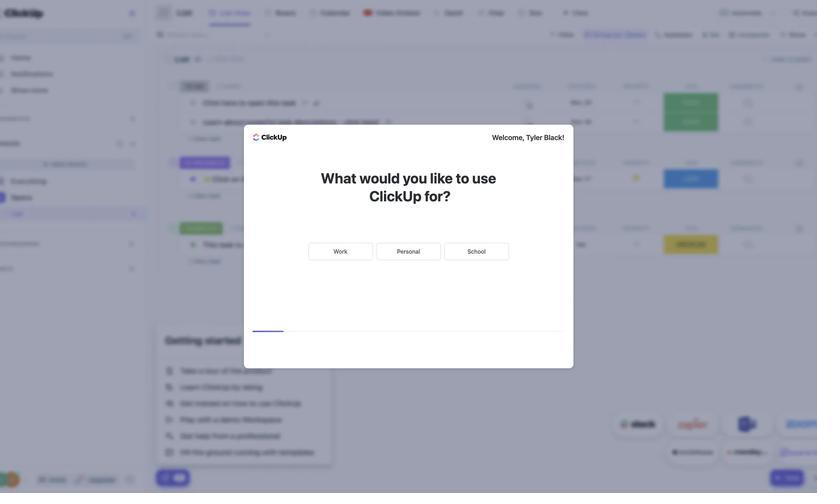 Task type: locate. For each thing, give the bounding box(es) containing it.
use
[[472, 169, 496, 186]]

black!
[[544, 133, 564, 142]]

would
[[360, 169, 400, 186]]

school button
[[444, 243, 509, 260]]

personal button
[[376, 243, 441, 260]]

welcome,
[[492, 133, 525, 142]]

clickup logo image
[[253, 133, 287, 141]]

for?
[[425, 187, 451, 204]]

what
[[321, 169, 357, 186]]



Task type: describe. For each thing, give the bounding box(es) containing it.
you
[[403, 169, 427, 186]]

welcome, tyler black!
[[492, 133, 564, 142]]

what would you like to use clickup for?
[[321, 169, 496, 204]]

to
[[456, 169, 469, 186]]

clickup
[[369, 187, 422, 204]]

personal
[[397, 248, 420, 255]]

like
[[430, 169, 453, 186]]

work
[[334, 248, 347, 255]]

work button
[[308, 243, 373, 260]]

tyler
[[526, 133, 543, 142]]

school
[[468, 248, 486, 255]]



Task type: vqa. For each thing, say whether or not it's contained in the screenshot.
Edit card
no



